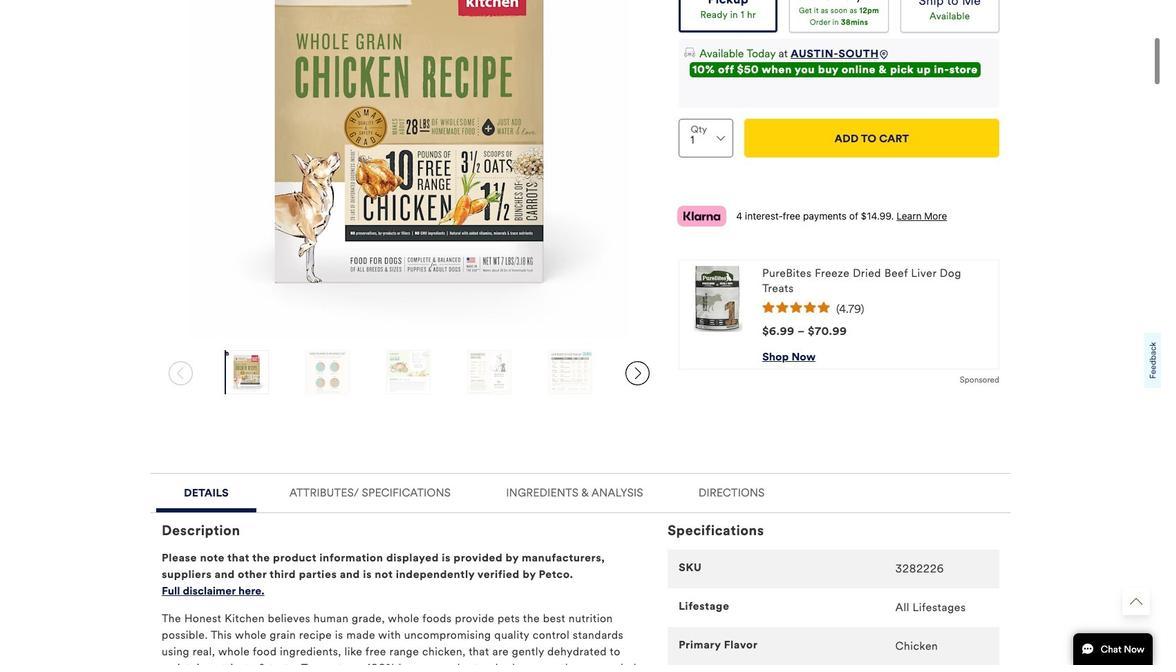 Task type: locate. For each thing, give the bounding box(es) containing it.
option group
[[679, 0, 1000, 33]]

delivery-method-Pickup-Available radio
[[679, 0, 778, 33]]

delivery-method-Delivery-Available radio
[[790, 0, 889, 33]]

scroll to top image
[[1130, 596, 1143, 608]]

delivery-method-Ship to Me-Available radio
[[901, 0, 1000, 33]]

the honest kitchen dehydrated whole grain chicken recipe dog food, 7 lbs. - thumbnail-5 image
[[549, 351, 592, 395]]

from $6.99 up to $70.99 element
[[763, 325, 847, 338]]



Task type: vqa. For each thing, say whether or not it's contained in the screenshot.
first 'Add To Cart'
no



Task type: describe. For each thing, give the bounding box(es) containing it.
the honest kitchen dehydrated whole grain chicken recipe dog food, 7 lbs. - thumbnail-1 image
[[225, 351, 268, 395]]

rating 4.79 out of 5 element
[[763, 302, 994, 313]]

the honest kitchen dehydrated whole grain chicken recipe dog food, 7 lbs. - carousel image #1 image
[[189, 0, 629, 340]]

the honest kitchen dehydrated whole grain chicken recipe dog food, 7 lbs. - thumbnail-4 image
[[468, 351, 511, 395]]

product details tab list
[[151, 474, 1011, 666]]

the honest kitchen dehydrated whole grain chicken recipe dog food, 7 lbs. - thumbnail-2 image
[[306, 351, 349, 395]]

the honest kitchen dehydrated whole grain chicken recipe dog food, 7 lbs. - thumbnail-3 image
[[387, 351, 430, 395]]



